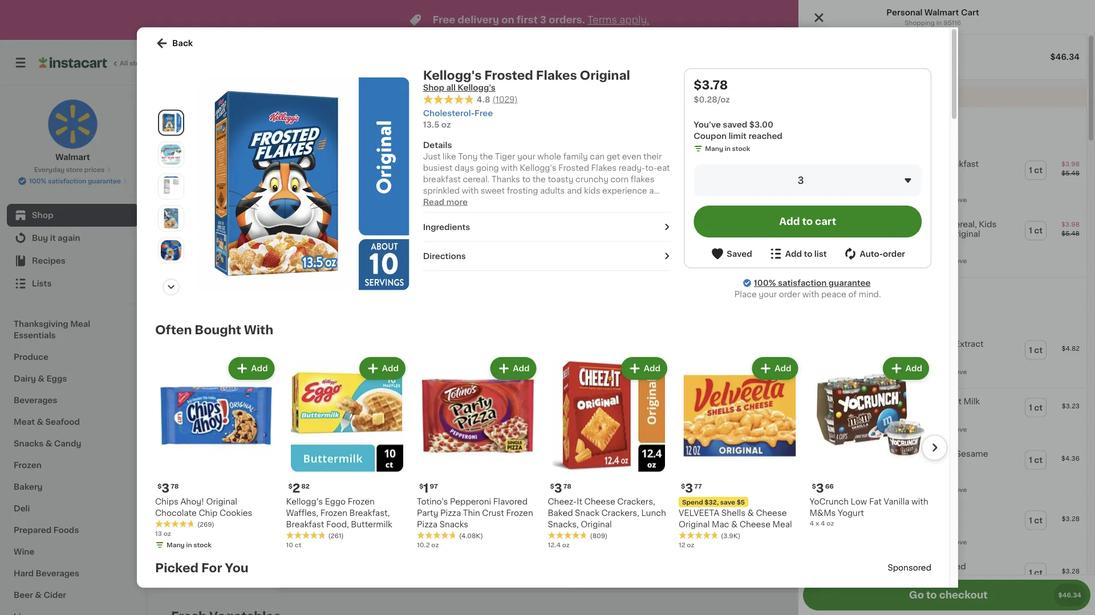 Task type: locate. For each thing, give the bounding box(es) containing it.
fat inside yocrunch low fat vanilla with m&ms yogurt 4 x 4 oz
[[869, 498, 882, 506]]

eat for pom wonderful ready-to-eat pomegranate arils
[[513, 264, 526, 272]]

2 view from the top
[[932, 335, 952, 343]]

walmart image
[[805, 42, 834, 70]]

with up spreads
[[911, 498, 928, 506]]

milk
[[964, 398, 980, 406]]

guarantee inside 100% satisfaction guarantee button
[[88, 178, 121, 184]]

1 frosted flakes breakfast cereal, kids cereal, family breakfast, original from the top
[[389, 216, 477, 258]]

4 remove button from the top
[[928, 425, 967, 435]]

0 horizontal spatial guarantee
[[88, 178, 121, 184]]

1 vertical spatial frosted flakes breakfast cereal, kids cereal, family breakfast, original
[[389, 409, 477, 451]]

choose replacement for frosted flakes breakfast cereal, kids cereal, family breakfast, original
[[855, 258, 923, 264]]

0 vertical spatial save
[[890, 289, 909, 297]]

order down 47
[[883, 250, 905, 258]]

choose replacement button for frosted flakes breakfast cereal, kids cereal, family breakfast, original
[[843, 256, 923, 266]]

add for beef chuck, ground, 80%/20%
[[938, 378, 954, 386]]

0 vertical spatial 42
[[193, 252, 203, 260]]

prepared foods link
[[7, 520, 139, 542]]

76
[[587, 466, 595, 472]]

& for cider
[[35, 592, 42, 600]]

family inside "kellogg's apple jacks breakfast cereal, kids snacks, family breakfast, original"
[[528, 432, 554, 440]]

1 vertical spatial sponsored badge image
[[572, 583, 606, 589]]

frozen link
[[7, 455, 139, 477]]

breakfast, right 47
[[906, 230, 947, 238]]

krispies inside kellogg's rice krispies breakfast cereal, kids cereal, family breakfast, original
[[659, 409, 691, 417]]

$ 5 48 for frosted flakes cold breakfast cereal, 8 vitamins and minerals, kids snacks
[[709, 394, 731, 406]]

42 right lime
[[193, 252, 203, 260]]

beverages up cider
[[36, 570, 79, 578]]

oz right 12.4
[[562, 543, 570, 549]]

breakfast up pom wonderful ready-to-eat pomegranate arils 8 oz
[[908, 221, 946, 229]]

stores
[[129, 60, 150, 66]]

add button for great value grade aa cage free large white eggs
[[415, 372, 459, 392]]

cholesterol-
[[423, 109, 475, 117]]

add for yocrunch low fat vanilla with m&ms yogurt
[[906, 365, 922, 373]]

candy
[[54, 440, 81, 448]]

breakfast, up the buttermilk
[[349, 510, 390, 518]]

oz up auto-
[[857, 241, 864, 247]]

pom inside pom wonderful ready-to-eat pomegranate arils 8 oz
[[872, 252, 892, 260]]

6 product group from the top
[[798, 502, 1086, 555]]

great inside 'great value sweetened dried cherries'
[[847, 563, 870, 571]]

$ 3 78 for (269)
[[157, 483, 179, 495]]

0 horizontal spatial 42
[[193, 252, 203, 260]]

6 up "sweet," at the top
[[578, 237, 587, 249]]

$5 for $15,
[[911, 289, 922, 297]]

& right dairy
[[38, 375, 44, 383]]

0 vertical spatial rice
[[886, 160, 904, 168]]

frosted up $ 6 47
[[847, 221, 878, 229]]

0 vertical spatial kellogg's rice krispies breakfast cereal original
[[847, 160, 979, 177]]

2 frosted flakes breakfast cereal, kids cereal, family breakfast, original from the top
[[389, 409, 477, 451]]

add for 7
[[460, 494, 477, 502]]

1 horizontal spatial walmart
[[924, 9, 959, 17]]

1 inside product group
[[433, 108, 436, 116]]

/ up 2.0
[[290, 264, 293, 270]]

raisin for (744)
[[283, 409, 307, 417]]

to for go to checkout
[[926, 591, 937, 601]]

breakfast down view all (40+)
[[940, 160, 979, 168]]

add for lime 42
[[236, 150, 253, 158]]

grade
[[420, 481, 444, 489]]

2 $3.28 from the top
[[1062, 569, 1080, 575]]

original inside frosted flakes breakfast cereal, kids cereal, family breakfast, original 24 oz
[[949, 230, 980, 238]]

to inside button
[[804, 250, 812, 258]]

1 ct for great value white organic sesame seed
[[1029, 456, 1043, 464]]

0 horizontal spatial order
[[779, 291, 800, 299]]

1 vertical spatial 24
[[389, 261, 397, 267]]

add for pom wonderful ready-to-eat pomegranate arils
[[537, 150, 554, 158]]

product group containing great value 2% reduced fat milk
[[798, 389, 1086, 442]]

1 ct button for frosted flakes breakfast cereal, kids cereal, family breakfast, original
[[1025, 222, 1046, 240]]

frosted flakes breakfast cereal, kids cereal, family breakfast, original 24 oz
[[847, 221, 997, 247]]

$3.98 for kellogg's rice krispies breakfast cereal original
[[1061, 161, 1080, 167]]

(est.) down (744)
[[325, 465, 349, 474]]

eggs left the party
[[397, 503, 417, 511]]

great inside great value 2% reduced fat milk 1 gal
[[847, 398, 870, 406]]

increment quantity of frosted flakes breakfast cereal, kids cereal, family breakfast, original image
[[465, 105, 479, 119]]

9 oz
[[601, 453, 614, 460]]

1 horizontal spatial sponsored badge image
[[872, 295, 907, 302]]

low
[[851, 498, 867, 506], [610, 515, 626, 523]]

frosted flakes breakfast cereal, kids cereal, family breakfast, original inside product group
[[389, 216, 477, 258]]

1 vertical spatial shop
[[32, 212, 53, 220]]

& down shells
[[731, 521, 738, 529]]

organic up 18 oz
[[271, 252, 303, 260]]

product group containing 0
[[171, 140, 262, 276]]

each up the cookies
[[215, 501, 231, 507]]

97 for 6
[[588, 238, 596, 244]]

1 horizontal spatial fiber
[[643, 239, 664, 247]]

1 pom from the left
[[472, 252, 492, 260]]

extract
[[955, 340, 984, 348]]

product group containing 1 ct
[[389, 98, 486, 282]]

buy it again link
[[7, 227, 139, 250]]

10
[[286, 543, 293, 549]]

chocolate
[[155, 510, 197, 518]]

$3.98 $5.48
[[1061, 161, 1080, 177], [1061, 222, 1080, 237]]

1 vertical spatial $3.98 $5.48
[[1061, 222, 1080, 237]]

back button
[[155, 37, 193, 50]]

bananas inside organic bananas $0.72 / lb about 2.0 lb each
[[305, 252, 340, 260]]

18 down $ 1 44
[[283, 261, 290, 267]]

item carousel region containing fresh fruit
[[171, 99, 1064, 318]]

8 inside frosted flakes cold breakfast cereal, 8 vitamins and minerals, kids snacks
[[777, 420, 783, 428]]

0 horizontal spatial cereal
[[323, 227, 349, 235]]

satisfaction inside button
[[48, 178, 86, 184]]

4 choose replacement from the top
[[855, 427, 923, 433]]

100% right walmart image
[[854, 65, 872, 71]]

frosted flakes breakfast cereal, kids cereal, family breakfast, original image
[[805, 219, 829, 243]]

0 vertical spatial $5.48
[[1061, 170, 1080, 177]]

peanut
[[860, 511, 888, 519]]

replacement
[[882, 197, 923, 203], [882, 258, 923, 264], [882, 369, 923, 375], [882, 427, 923, 433]]

2 arils from the left
[[928, 275, 946, 283]]

pizza down the party
[[417, 521, 437, 529]]

promotion-wrapper element
[[798, 107, 1086, 278], [798, 278, 1086, 389]]

each (est.) inside '$1.44 each (estimated)' element
[[298, 236, 347, 246]]

free down 4.8
[[475, 109, 493, 117]]

0 vertical spatial (1.03k)
[[537, 240, 559, 246]]

2 choose replacement button from the top
[[843, 256, 923, 266]]

add for 3
[[354, 494, 371, 502]]

$5 up redeem
[[911, 289, 922, 297]]

ready- down $ 4 28
[[472, 264, 501, 272]]

$ 3 78 up the 16.6 oz
[[285, 394, 306, 406]]

3 remove button from the top
[[928, 367, 967, 377]]

28 each (est.)
[[287, 465, 349, 474]]

kids inside kellogg's rice krispies breakfast cereal, kids cereal, family breakfast, original
[[671, 420, 689, 428]]

walmart up everyday store prices link
[[55, 153, 90, 161]]

$ 3 78 up 5 raspberries package 12 oz container
[[709, 201, 730, 213]]

great inside great value white organic sesame seed
[[847, 450, 870, 458]]

checkout
[[939, 591, 988, 601]]

organic bananas $0.72 / lb about 2.0 lb each
[[271, 252, 340, 279]]

add button for wonderful halos sweet, seedless, easy-to-peel mandarins
[[615, 144, 659, 164]]

product group containing jif peanut butter spreads
[[798, 502, 1086, 555]]

2 remove from the top
[[940, 258, 967, 264]]

$4.86 per package (estimated) element
[[371, 236, 463, 251]]

oz inside great value purified drinking water 40 x 16.9 fl oz
[[808, 503, 816, 509]]

yocrunch
[[810, 498, 849, 506]]

fat inside great value 2% reduced fat milk 1 gal
[[949, 398, 962, 406]]

breakfast up vitamins
[[707, 420, 745, 428]]

cheez-
[[548, 498, 577, 506]]

2 vertical spatial 2
[[572, 536, 576, 543]]

lb
[[294, 264, 301, 270], [304, 273, 309, 279], [1009, 273, 1015, 279], [394, 275, 400, 281], [407, 284, 413, 290], [196, 492, 202, 498], [293, 492, 299, 498], [208, 501, 213, 507], [307, 501, 313, 507]]

3 replacement from the top
[[882, 369, 923, 375]]

3 remove from the top
[[940, 369, 967, 375]]

1 pomegranate from the left
[[472, 275, 526, 283]]

raisin up the 16.6 oz
[[283, 409, 307, 417]]

1 choose from the top
[[855, 197, 881, 203]]

2 remove button from the top
[[928, 256, 967, 266]]

cereal, inside frosted flakes cold breakfast cereal, 8 vitamins and minerals, kids snacks
[[747, 420, 775, 428]]

each (est.) up (397)
[[298, 236, 347, 246]]

in inside 23 oz many in stock
[[738, 465, 744, 471]]

great value purified drinking water 40 x 16.9 fl oz
[[772, 481, 852, 509]]

(est.)
[[323, 236, 347, 246], [423, 236, 448, 246], [1022, 236, 1046, 246], [325, 465, 349, 474]]

$ inside "$ 7 13"
[[391, 587, 395, 594]]

pom wonderful ready-to-eat pomegranate arils
[[472, 252, 545, 283]]

remove button down reduced at the bottom of the page
[[928, 425, 967, 435]]

0 vertical spatial shop
[[423, 84, 444, 92]]

1 horizontal spatial bananas
[[305, 252, 340, 260]]

78 for (744)
[[298, 394, 306, 401]]

choose replacement button down $ 6 47
[[843, 256, 923, 266]]

1 $5.48 from the top
[[1061, 170, 1080, 177]]

2 1 ct button from the top
[[1025, 222, 1046, 240]]

1 horizontal spatial 2
[[378, 465, 386, 477]]

0 horizontal spatial save
[[720, 500, 735, 506]]

snacks, down baked
[[548, 521, 579, 529]]

1 horizontal spatial pom
[[872, 252, 892, 260]]

3 product group from the top
[[798, 332, 1086, 384]]

0 vertical spatial 18
[[283, 261, 290, 267]]

pomegranate inside pom wonderful ready-to-eat pomegranate arils
[[472, 275, 526, 283]]

4 choose from the top
[[855, 427, 881, 433]]

choose replacement up 2%
[[855, 369, 923, 375]]

100% down everyday
[[29, 178, 46, 184]]

krispies for 3
[[659, 409, 691, 417]]

add button for organic bananas
[[315, 144, 359, 164]]

1 choose replacement from the top
[[855, 197, 923, 203]]

easy-
[[572, 275, 595, 283]]

2 ready- from the left
[[872, 264, 902, 272]]

to left redeem
[[903, 300, 909, 306]]

$ 5 48 up vitamins
[[709, 394, 731, 406]]

kellogg's left 'apple'
[[495, 409, 531, 417]]

1 ct
[[327, 108, 340, 116], [433, 108, 446, 116], [1029, 167, 1043, 175], [1029, 227, 1043, 235], [1029, 346, 1043, 354], [1029, 404, 1043, 412], [1029, 456, 1043, 464], [1029, 517, 1043, 525], [1029, 569, 1043, 577]]

0 vertical spatial eggs
[[46, 375, 67, 383]]

2 vertical spatial free
[[395, 492, 413, 500]]

1 vertical spatial kellogg's rice krispies breakfast cereal original
[[283, 216, 373, 247]]

sponsored badge image
[[872, 295, 907, 302], [572, 583, 606, 589]]

$3.28 inside product group
[[1062, 516, 1080, 522]]

arils for pom wonderful ready-to-eat pomegranate arils 8 oz
[[928, 275, 946, 283]]

1 vertical spatial meal
[[773, 521, 792, 529]]

1 ct for frosted flakes breakfast cereal, kids cereal, family breakfast, original
[[1029, 227, 1043, 235]]

towels
[[697, 492, 725, 500]]

78 for (514)
[[722, 201, 730, 208]]

mccormick® pure almond extract
[[847, 340, 984, 348]]

great value white organic sesame seed image
[[805, 448, 829, 472]]

breakfast inside kellogg's rice krispies breakfast cereal, kids cereal, family breakfast, original
[[601, 420, 639, 428]]

2 wonderful from the left
[[572, 252, 614, 260]]

nsored
[[903, 565, 931, 573]]

many in stock up $3.92 element
[[506, 454, 551, 461]]

1 1 ct button from the top
[[1025, 161, 1046, 180]]

view inside view all (30+) popup button
[[932, 335, 952, 343]]

1 ct button
[[1025, 161, 1046, 180], [1025, 222, 1046, 240], [1025, 341, 1046, 360], [1025, 399, 1046, 417], [1025, 451, 1046, 470], [1025, 512, 1046, 530], [1025, 564, 1046, 583]]

each inside the $0.28 each (estimated) element
[[300, 465, 323, 474]]

5 inside 5 raisin bran breakfast cereal, family breakfast, fiber cereal, original
[[607, 201, 615, 213]]

organic inside great value white organic sesame seed
[[922, 450, 954, 458]]

1 horizontal spatial $ 5 48
[[497, 394, 519, 406]]

1 horizontal spatial snacks
[[440, 521, 468, 529]]

frozen down the flavored
[[506, 510, 533, 518]]

add inside button
[[779, 217, 800, 227]]

in inside roma tomato $1.27 / lb about 0.22 lb each many in stock
[[302, 512, 308, 519]]

pomegranate for pom wonderful ready-to-eat pomegranate arils 8 oz
[[872, 275, 926, 283]]

dairy & eggs link
[[7, 368, 139, 390]]

2 promotion-wrapper element from the top
[[798, 278, 1086, 389]]

satisfaction up place your order with peace of mind.
[[778, 279, 827, 287]]

guarantee left "by"
[[913, 65, 946, 71]]

ready- inside pom wonderful ready-to-eat pomegranate arils
[[472, 264, 501, 272]]

frozen down eggo in the bottom of the page
[[320, 510, 347, 518]]

cheese down the 40
[[756, 510, 787, 518]]

dairy
[[14, 375, 36, 383]]

great for great value grade aa cage free large white eggs 18 oz
[[371, 481, 394, 489]]

pom for pom wonderful ready-to-eat pomegranate arils
[[472, 252, 492, 260]]

0 horizontal spatial pom
[[472, 252, 492, 260]]

add button for $0.58 / lb
[[215, 372, 259, 392]]

2 eat from the left
[[914, 264, 927, 272]]

krispies inside button
[[906, 160, 938, 168]]

value inside 'great value sweetened dried cherries'
[[872, 563, 894, 571]]

$ 5 48 for kellogg's rice krispies breakfast cereal original
[[285, 201, 307, 213]]

2 horizontal spatial $ 5 48
[[709, 394, 731, 406]]

bought
[[195, 324, 241, 336]]

13.5
[[423, 121, 439, 129]]

42 inside $ 2 42
[[387, 466, 395, 472]]

kids
[[979, 221, 997, 229], [459, 227, 477, 235], [459, 420, 477, 428], [671, 420, 689, 428], [565, 420, 583, 428], [707, 443, 724, 451]]

product group
[[798, 152, 1086, 212], [798, 212, 1086, 273], [798, 332, 1086, 384], [798, 389, 1086, 442], [798, 442, 1086, 502], [798, 502, 1086, 555]]

to- for pom wonderful ready-to-eat pomegranate arils 8 oz
[[902, 264, 914, 272]]

0.43
[[192, 501, 206, 507]]

$ 3 78
[[709, 201, 730, 213], [285, 394, 306, 406], [603, 394, 624, 406], [157, 483, 179, 495], [550, 483, 571, 495], [285, 587, 306, 599]]

all
[[446, 84, 456, 92], [954, 107, 963, 115], [954, 335, 963, 343]]

flakes inside frosted flakes cold breakfast cereal, 8 vitamins and minerals, kids snacks
[[740, 409, 765, 417]]

0 horizontal spatial pomegranate
[[472, 275, 526, 283]]

bananas $0.58 / lb about 0.43 lb each
[[171, 481, 231, 507]]

bounty select-a-size paper towels
[[672, 481, 758, 500]]

eat inside pom wonderful ready-to-eat pomegranate arils
[[513, 264, 526, 272]]

great value sweetened dried cherries
[[847, 563, 966, 580]]

2 horizontal spatial fiber
[[749, 239, 770, 247]]

breakfast inside button
[[940, 160, 979, 168]]

3 choose replacement button from the top
[[843, 367, 923, 377]]

choose replacement button for great value 2% reduced fat milk
[[843, 425, 923, 435]]

great value 2% reduced fat milk 1 gal
[[847, 398, 980, 416]]

2 $3.98 $5.48 from the top
[[1061, 222, 1080, 237]]

1 ct button for jif peanut butter spreads
[[1025, 512, 1046, 530]]

6 up thin
[[472, 503, 476, 509]]

vanilla
[[884, 498, 909, 506]]

0 horizontal spatial free
[[395, 492, 413, 500]]

all inside "popup button"
[[954, 107, 963, 115]]

$ 5 48 for kellogg's apple jacks breakfast cereal, kids snacks, family breakfast, original
[[497, 394, 519, 406]]

6 1 ct button from the top
[[1025, 512, 1046, 530]]

$ inside $ 4 28
[[474, 238, 478, 244]]

2 vertical spatial x
[[577, 536, 581, 543]]

0 horizontal spatial snacks
[[14, 440, 44, 448]]

oz right "fl"
[[808, 503, 816, 509]]

a
[[649, 503, 653, 511]]

$ inside $ 1 44
[[274, 238, 278, 244]]

add button for lime 42
[[215, 144, 259, 164]]

0 vertical spatial x
[[783, 503, 786, 509]]

1 arils from the left
[[528, 275, 545, 283]]

add button for chips ahoy! original chocolate chip cookies
[[229, 359, 273, 379]]

2 $3.98 from the top
[[1061, 222, 1080, 228]]

original inside button
[[876, 169, 907, 177]]

breakfast inside the kellogg's eggo frozen waffles, frozen breakfast, breakfast food, buttermilk
[[286, 521, 324, 529]]

$0.72
[[271, 264, 289, 270]]

0 vertical spatial $3.28
[[1062, 516, 1080, 522]]

service type group
[[573, 51, 732, 74]]

free right cage at the bottom of page
[[395, 492, 413, 500]]

40
[[772, 503, 781, 509]]

of
[[848, 291, 857, 299]]

snacks inside totino's pepperoni flavored party pizza thin crust frozen pizza snacks
[[440, 521, 468, 529]]

0 vertical spatial 8
[[872, 286, 877, 293]]

97 up large
[[430, 484, 438, 490]]

each right 2.0
[[311, 273, 326, 279]]

12 for 12 ct
[[672, 514, 679, 520]]

1 $3.28 from the top
[[1062, 516, 1080, 522]]

original inside the chips ahoy! original chocolate chip cookies
[[206, 498, 237, 506]]

1 vertical spatial $3.28
[[1062, 569, 1080, 575]]

ingredients
[[423, 223, 470, 231]]

choose replacement for great value 2% reduced fat milk
[[855, 427, 923, 433]]

organic up $5.72 element
[[922, 450, 954, 458]]

add for roma tomato
[[337, 378, 353, 386]]

0 vertical spatial white
[[896, 450, 920, 458]]

2 pom from the left
[[872, 252, 892, 260]]

1 horizontal spatial $5
[[911, 289, 922, 297]]

1 vertical spatial low
[[610, 515, 626, 523]]

kellogg's up 9 oz
[[601, 409, 637, 417]]

value inside great value grade aa cage free large white eggs 18 oz
[[396, 481, 418, 489]]

2 vertical spatial 8
[[583, 536, 587, 543]]

saved button
[[710, 247, 752, 261]]

1 each (est.) from the left
[[298, 236, 347, 246]]

1 vertical spatial white
[[371, 503, 395, 511]]

family up seedless
[[419, 239, 445, 247]]

rice for 5
[[322, 216, 339, 224]]

2 horizontal spatial raisin
[[707, 216, 731, 224]]

wonderful inside pom wonderful ready-to-eat pomegranate arils 8 oz
[[894, 252, 936, 260]]

bran up 'saved'
[[733, 216, 751, 224]]

1 horizontal spatial ready-
[[872, 264, 902, 272]]

3 right first at top
[[540, 15, 546, 25]]

5 remove from the top
[[940, 487, 967, 493]]

None search field
[[163, 47, 558, 79]]

cereal up '$1.44 each (estimated)' element
[[323, 227, 349, 235]]

$3.92 element
[[472, 464, 563, 479]]

4 remove from the top
[[940, 427, 967, 433]]

1 vertical spatial 13
[[404, 587, 411, 594]]

1 horizontal spatial krispies
[[659, 409, 691, 417]]

48 up "kellogg's apple jacks breakfast cereal, kids snacks, family breakfast, original"
[[510, 394, 519, 401]]

2 horizontal spatial 6
[[879, 237, 887, 249]]

2 choose replacement from the top
[[855, 258, 923, 264]]

picked
[[155, 563, 199, 575]]

1 replacement from the top
[[882, 197, 923, 203]]

100%
[[854, 65, 872, 71], [29, 178, 46, 184], [754, 279, 776, 287]]

1 vertical spatial view
[[932, 335, 952, 343]]

1 horizontal spatial rice
[[639, 409, 657, 417]]

3 choose replacement from the top
[[855, 369, 923, 375]]

chips ahoy! original chocolate chip cookies
[[155, 498, 252, 518]]

0 vertical spatial snacks,
[[495, 432, 526, 440]]

choose for frosted flakes breakfast cereal, kids cereal, family breakfast, original
[[855, 258, 881, 264]]

thomas'
[[472, 481, 506, 489]]

0 vertical spatial cheese
[[584, 498, 615, 506]]

1 remove button from the top
[[928, 195, 967, 205]]

/ inside organic bananas $0.72 / lb about 2.0 lb each
[[290, 264, 293, 270]]

4 product group from the top
[[798, 389, 1086, 442]]

pomegranate down $ 4 28
[[472, 275, 526, 283]]

to- inside pom wonderful ready-to-eat pomegranate arils 8 oz
[[902, 264, 914, 272]]

ready- for pom wonderful ready-to-eat pomegranate arils
[[472, 264, 501, 272]]

prepared foods
[[14, 527, 79, 535]]

1 vertical spatial 28
[[287, 466, 296, 472]]

13 inside 'item carousel' region
[[155, 531, 162, 538]]

0 horizontal spatial 24
[[389, 261, 397, 267]]

97 inside the $ 1 97
[[430, 484, 438, 490]]

bananas
[[305, 252, 340, 260], [171, 481, 206, 489]]

sun harvest seedless red grapes $2.18 / lb about 2.23 lb / package
[[371, 252, 459, 290]]

personal
[[886, 9, 922, 17]]

snacks, inside cheez-it cheese crackers, baked snack crackers, lunch snacks, original
[[548, 521, 579, 529]]

spend for $15,
[[842, 289, 870, 297]]

pomegranate inside pom wonderful ready-to-eat pomegranate arils 8 oz
[[872, 275, 926, 283]]

2 replacement from the top
[[882, 258, 923, 264]]

2 horizontal spatial wonderful
[[894, 252, 936, 260]]

original inside kellogg's frosted flakes original shop all kellogg's
[[580, 69, 630, 81]]

1 horizontal spatial 18
[[371, 515, 378, 521]]

0 vertical spatial 28
[[488, 238, 496, 244]]

oz inside product group
[[399, 261, 406, 267]]

(261)
[[328, 534, 344, 540]]

6 left 47
[[879, 237, 887, 249]]

stock inside roma tomato $1.27 / lb about 0.22 lb each many in stock
[[310, 512, 328, 519]]

spend for $32,
[[682, 500, 703, 506]]

1 choose replacement button from the top
[[843, 195, 923, 205]]

98
[[404, 394, 413, 401]]

0 vertical spatial beverages
[[14, 397, 57, 405]]

1 vertical spatial krispies
[[341, 216, 373, 224]]

flakes inside kellogg's frosted flakes original shop all kellogg's
[[536, 69, 577, 81]]

1 horizontal spatial arils
[[928, 275, 946, 283]]

limited time offer region
[[0, 0, 1061, 40]]

water
[[808, 492, 831, 500]]

oz right 16
[[881, 503, 888, 509]]

krispies for 5
[[341, 216, 373, 224]]

28 down the 16.6 oz
[[287, 466, 296, 472]]

0 vertical spatial with
[[802, 291, 819, 299]]

each inside $1.51 each (estimated) element
[[997, 236, 1019, 246]]

raisin up 5 raspberries package 12 oz container
[[707, 216, 731, 224]]

add button
[[650, 102, 694, 122], [215, 144, 259, 164], [315, 144, 359, 164], [415, 144, 459, 164], [515, 144, 559, 164], [615, 144, 659, 164], [716, 144, 760, 164], [916, 144, 960, 164], [756, 294, 800, 315], [229, 359, 273, 379], [360, 359, 404, 379], [491, 359, 535, 379], [622, 359, 666, 379], [753, 359, 797, 379], [884, 359, 928, 379], [215, 372, 259, 392], [315, 372, 359, 392], [415, 372, 459, 392], [515, 372, 559, 392], [615, 372, 659, 392], [716, 372, 760, 392], [816, 372, 860, 392], [916, 372, 960, 392], [332, 487, 376, 508], [438, 487, 482, 508]]

large
[[415, 492, 437, 500]]

all for best sellers
[[954, 335, 963, 343]]

3 1 ct button from the top
[[1025, 341, 1046, 360]]

5 product group from the top
[[798, 442, 1086, 502]]

1 vertical spatial order
[[779, 291, 800, 299]]

view all (30+) button
[[928, 327, 1000, 350]]

kellogg's rice krispies breakfast cereal original button
[[847, 160, 999, 178]]

0
[[178, 237, 186, 249]]

ready- inside pom wonderful ready-to-eat pomegranate arils 8 oz
[[872, 264, 902, 272]]

78 for (395)
[[616, 394, 624, 401]]

value for grade
[[396, 481, 418, 489]]

more inside button
[[446, 198, 468, 206]]

0 horizontal spatial 28
[[287, 466, 296, 472]]

0 horizontal spatial ready-
[[472, 264, 501, 272]]

wonderful inside wonderful halos sweet, seedless, easy-to-peel mandarins
[[572, 252, 614, 260]]

23
[[707, 453, 715, 460]]

kids inside "kellogg's apple jacks breakfast cereal, kids snacks, family breakfast, original"
[[565, 420, 583, 428]]

breakfast inside frosted flakes breakfast cereal, kids cereal, family breakfast, original 24 oz
[[908, 221, 946, 229]]

4 replacement from the top
[[882, 427, 923, 433]]

breakfast up $ 3 12
[[753, 216, 792, 224]]

1 horizontal spatial 24
[[847, 241, 855, 247]]

1 ct for mccormick® pure almond extract
[[1029, 346, 1043, 354]]

1 horizontal spatial wonderful
[[572, 252, 614, 260]]

kellogg's rice krispies breakfast cereal original
[[847, 160, 979, 177], [283, 216, 373, 247]]

0 horizontal spatial krispies
[[341, 216, 373, 224]]

walmart logo image
[[48, 99, 98, 149]]

3 field
[[694, 165, 922, 197]]

1 product group from the top
[[798, 152, 1086, 212]]

0 horizontal spatial bran
[[309, 409, 328, 417]]

1 vertical spatial 8
[[777, 420, 783, 428]]

each (est.) up about 0.53 lb each
[[997, 236, 1046, 246]]

spend up $10.18
[[842, 289, 870, 297]]

2 choose from the top
[[855, 258, 881, 264]]

eat down frosted flakes breakfast cereal, kids cereal, family breakfast, original 24 oz
[[914, 264, 927, 272]]

5 1 ct button from the top
[[1025, 451, 1046, 470]]

and up lifestyle
[[593, 515, 608, 523]]

3 wonderful from the left
[[894, 252, 936, 260]]

cereal
[[847, 169, 874, 177], [323, 227, 349, 235]]

about down $0.72
[[271, 273, 290, 279]]

replacement for great value 2% reduced fat milk
[[882, 427, 923, 433]]

kellogg's right kellogg's rice krispies breakfast cereal original image
[[847, 160, 884, 168]]

add button for roma tomato
[[315, 372, 359, 392]]

remove down frosted flakes breakfast cereal, kids cereal, family breakfast, original 24 oz
[[940, 258, 967, 264]]

0 horizontal spatial $ 5 48
[[285, 201, 307, 213]]

chips
[[155, 498, 178, 506]]

0 vertical spatial more
[[446, 198, 468, 206]]

$5 for $32,
[[737, 500, 745, 506]]

0 horizontal spatial kellogg's rice krispies breakfast cereal original
[[283, 216, 373, 247]]

100% up your
[[754, 279, 776, 287]]

1 vertical spatial cheese
[[756, 510, 787, 518]]

choose replacement for kellogg's rice krispies breakfast cereal original
[[855, 197, 923, 203]]

$ 3 12
[[774, 237, 795, 249]]

oz
[[441, 121, 451, 129], [857, 241, 864, 247], [291, 261, 299, 267], [399, 261, 406, 267], [721, 261, 729, 267], [680, 264, 688, 270], [878, 286, 886, 293], [399, 443, 406, 449], [510, 443, 517, 449], [297, 453, 305, 460], [607, 453, 614, 460], [716, 453, 724, 460], [808, 503, 816, 509], [881, 503, 888, 509], [380, 515, 388, 521], [827, 521, 834, 527], [163, 531, 171, 538], [588, 536, 596, 543], [431, 543, 439, 549], [562, 543, 570, 549], [687, 543, 694, 549]]

$5 inside spend $15, save $5 spend $10.18 more to redeem
[[911, 289, 922, 297]]

breakfast inside "kellogg's apple jacks breakfast cereal, kids snacks, family breakfast, original"
[[495, 420, 533, 428]]

0 vertical spatial guarantee
[[913, 65, 946, 71]]

remove up the dried at bottom
[[940, 540, 967, 546]]

increment quantity of kellogg's rice krispies breakfast cereal original image
[[359, 105, 373, 119]]

walmart link
[[48, 99, 98, 163]]

about inside organic bananas $0.72 / lb about 2.0 lb each
[[271, 273, 290, 279]]

1 $3.98 $5.48 from the top
[[1061, 161, 1080, 177]]

each up about 0.53 lb each
[[997, 236, 1019, 246]]

& for eggs
[[38, 375, 44, 383]]

add button for cheez-it cheese crackers, baked snack crackers, lunch snacks, original
[[622, 359, 666, 379]]

delivery by 10:45am
[[922, 58, 1012, 67]]

2 each (est.) from the left
[[997, 236, 1046, 246]]

add button for beef chuck, ground, 80%/20%
[[916, 372, 960, 392]]

1 view from the top
[[932, 107, 952, 115]]

0 horizontal spatial eggs
[[46, 375, 67, 383]]

flakes inside frosted flakes breakfast cereal, kids cereal, family breakfast, original 24 oz
[[880, 221, 906, 229]]

1 horizontal spatial low
[[851, 498, 867, 506]]

go
[[909, 591, 924, 601]]

fruit
[[209, 105, 239, 117]]

1 promotion-wrapper element from the top
[[798, 107, 1086, 278]]

2 product group from the top
[[798, 212, 1086, 273]]

2 left 82
[[292, 483, 300, 495]]

(est.) inside $4.86 per package (estimated) element
[[423, 236, 448, 246]]

many in stock up package
[[400, 272, 445, 278]]

go to checkout
[[909, 591, 988, 601]]

eat inside pom wonderful ready-to-eat pomegranate arils 8 oz
[[914, 264, 927, 272]]

choose for great value 2% reduced fat milk
[[855, 427, 881, 433]]

pom down $ 6 47
[[872, 252, 892, 260]]

18.4 oz
[[495, 443, 517, 449]]

choose replacement down 2%
[[855, 427, 923, 433]]

4 choose replacement button from the top
[[843, 425, 923, 435]]

& right shells
[[747, 510, 754, 518]]

order inside auto-order button
[[883, 250, 905, 258]]

add button for 7
[[438, 487, 482, 508]]

1 eat from the left
[[513, 264, 526, 272]]

$ inside $ 2 82
[[288, 484, 292, 490]]

0 horizontal spatial rice
[[322, 216, 339, 224]]

original inside 5 raisin bran breakfast cereal, family breakfast, fiber cereal, original
[[601, 250, 632, 258]]

ready- down auto-order
[[872, 264, 902, 272]]

kellogg's rice krispies breakfast cereal original image
[[805, 159, 829, 183]]

bran for (744)
[[309, 409, 328, 417]]

oz down 'raspberries'
[[680, 264, 688, 270]]

1 $3.98 from the top
[[1061, 161, 1080, 167]]

arils inside pom wonderful ready-to-eat pomegranate arils
[[528, 275, 545, 283]]

$ inside $ 3 12
[[774, 238, 779, 244]]

12 for 12 oz
[[679, 543, 685, 549]]

$5.48 for kellogg's rice krispies breakfast cereal original
[[1061, 170, 1080, 177]]

about down $2.18
[[371, 284, 391, 290]]

1 vertical spatial satisfaction
[[48, 178, 86, 184]]

enlarge cereal & breakfast food kellogg's frosted flakes original angle_left (opens in a new tab) image
[[161, 145, 181, 165]]

(1.03k) inside product group
[[431, 251, 453, 258]]

add button for yocrunch low fat vanilla with m&ms yogurt
[[884, 359, 928, 379]]

66
[[825, 484, 834, 490]]

5 inside 5 raspberries package 12 oz container
[[678, 237, 686, 249]]

ahoy!
[[180, 498, 204, 506]]

save
[[890, 289, 909, 297], [720, 500, 735, 506]]

view
[[932, 107, 952, 115], [932, 335, 952, 343]]

all left (30+)
[[954, 335, 963, 343]]

add button for bounty select-a-size paper towels
[[716, 372, 760, 392]]

original inside product group
[[431, 250, 462, 258]]

2 pomegranate from the left
[[872, 275, 926, 283]]

23 oz many in stock
[[707, 453, 763, 471]]

1 horizontal spatial pizza
[[440, 510, 461, 518]]

1 horizontal spatial kellogg's rice krispies breakfast cereal original
[[847, 160, 979, 177]]

breakfast, inside "kellogg's apple jacks breakfast cereal, kids snacks, family breakfast, original"
[[495, 443, 535, 451]]

organic inside organic bananas $0.72 / lb about 2.0 lb each
[[271, 252, 303, 260]]

hard beverages link
[[7, 563, 139, 585]]

family up auto-order
[[878, 230, 904, 238]]

sesame
[[956, 450, 988, 458]]

4 1 ct button from the top
[[1025, 399, 1046, 417]]

your
[[759, 291, 777, 299]]

1 horizontal spatial order
[[883, 250, 905, 258]]

add button for pom wonderful ready-to-eat pomegranate arils
[[515, 144, 559, 164]]

breakfast up 34 oz
[[389, 420, 427, 428]]

oz inside cholesterol-free 13.5 oz
[[441, 121, 451, 129]]

1 remove from the top
[[940, 197, 967, 203]]

& for seafood
[[37, 419, 43, 427]]

add button for raisin bran breakfast cereal, family breakfast, fiber cereal, original
[[650, 102, 694, 122]]

0 horizontal spatial snacks,
[[495, 432, 526, 440]]

kellogg's inside kellogg's rice krispies breakfast cereal, kids cereal, family breakfast, original
[[601, 409, 637, 417]]

great value sweetened dried cherries image
[[805, 562, 829, 585]]

frozen up the buttermilk
[[348, 498, 375, 506]]

48 up vitamins
[[722, 394, 731, 401]]

$ inside $ 5 76
[[574, 466, 578, 472]]

halos
[[616, 252, 638, 260]]

breakfast, up halos on the right
[[601, 239, 641, 247]]

frosted flakes breakfast cereal, kids cereal, family breakfast, original
[[389, 216, 477, 258], [389, 409, 477, 451]]

tomato
[[297, 481, 327, 489]]

1 horizontal spatial each (est.)
[[997, 236, 1046, 246]]

enlarge cereal & breakfast food kellogg's frosted flakes original angle_top (opens in a new tab) image
[[161, 240, 181, 261]]

cheese down shells
[[740, 521, 770, 529]]

product group
[[283, 98, 380, 268], [389, 98, 486, 282], [601, 98, 698, 282], [707, 98, 804, 282], [171, 140, 262, 276], [271, 140, 362, 280], [371, 140, 463, 292], [472, 140, 563, 304], [572, 140, 663, 295], [672, 140, 763, 285], [772, 140, 863, 276], [872, 140, 963, 304], [973, 140, 1064, 294], [707, 291, 804, 475], [155, 355, 277, 553], [286, 355, 408, 550], [417, 355, 539, 550], [548, 355, 670, 550], [679, 355, 800, 550], [810, 355, 931, 528], [171, 368, 262, 509], [271, 368, 362, 522], [371, 368, 463, 536], [472, 368, 563, 535], [572, 368, 663, 592], [672, 368, 763, 535], [772, 368, 863, 511], [872, 368, 963, 511], [973, 368, 1064, 545], [283, 484, 380, 616], [389, 484, 486, 616]]

1 horizontal spatial meal
[[773, 521, 792, 529]]

1 wonderful from the left
[[494, 252, 535, 260]]

0 vertical spatial spend
[[842, 289, 870, 297]]

1 ready- from the left
[[472, 264, 501, 272]]

thin
[[463, 510, 480, 518]]

enlarge cereal & breakfast food kellogg's frosted flakes original angle_back (opens in a new tab) image
[[161, 208, 181, 229]]

& left candy on the left of the page
[[45, 440, 52, 448]]

product group containing mccormick® pure almond extract
[[798, 332, 1086, 384]]

kellogg's apple jacks breakfast cereal, kids snacks, family breakfast, original
[[495, 409, 583, 451]]

kellogg's inside kellogg's frosted flakes original shop all kellogg's
[[423, 69, 482, 81]]

1 vertical spatial walmart
[[55, 153, 90, 161]]

2 $5.48 from the top
[[1061, 231, 1080, 237]]

0 horizontal spatial satisfaction
[[48, 178, 86, 184]]

item carousel region
[[171, 99, 1064, 318], [171, 327, 1064, 597], [139, 351, 947, 557]]

choose replacement button up 47
[[843, 195, 923, 205]]

10.2
[[417, 543, 430, 549]]

each
[[298, 236, 320, 246], [997, 236, 1019, 246], [311, 273, 326, 279], [1016, 273, 1032, 279], [300, 465, 323, 474], [215, 501, 231, 507], [315, 501, 330, 507]]

oz inside 5 raspberries package 12 oz container
[[680, 264, 688, 270]]

$5.72 element
[[872, 464, 963, 479]]

1 horizontal spatial with
[[911, 498, 928, 506]]



Task type: vqa. For each thing, say whether or not it's contained in the screenshot.
Salt associated with 88 ACRES Dark Chocolate Sea Salt Seed + Oat Bar
no



Task type: describe. For each thing, give the bounding box(es) containing it.
great for great value sweetened dried cherries
[[847, 563, 870, 571]]

aa
[[447, 481, 457, 489]]

promotion-wrapper element containing spend $15, save $5
[[798, 278, 1086, 389]]

kellogg's for snacks,
[[495, 409, 531, 417]]

0 horizontal spatial 18
[[283, 261, 290, 267]]

replacement for kellogg's rice krispies breakfast cereal original
[[882, 197, 923, 203]]

product group containing great value white organic sesame seed
[[798, 442, 1086, 502]]

frozen inside totino's pepperoni flavored party pizza thin crust frozen pizza snacks
[[506, 510, 533, 518]]

1 horizontal spatial satisfaction
[[778, 279, 827, 287]]

1 vertical spatial beverages
[[36, 570, 79, 578]]

1 vertical spatial $46.34
[[1058, 593, 1081, 599]]

many in stock down 34 oz
[[400, 454, 445, 461]]

all inside kellogg's frosted flakes original shop all kellogg's
[[446, 84, 456, 92]]

shop inside kellogg's frosted flakes original shop all kellogg's
[[423, 84, 444, 92]]

0 horizontal spatial 8
[[583, 536, 587, 543]]

frosted inside frosted flakes cold breakfast cereal, 8 vitamins and minerals, kids snacks
[[707, 409, 738, 417]]

add to cart button
[[694, 206, 922, 238]]

6 inside thomas' original english muffins 6 ct
[[472, 503, 476, 509]]

bananas inside bananas $0.58 / lb about 0.43 lb each
[[171, 481, 206, 489]]

44
[[284, 238, 293, 244]]

breakfast, up $ 2 42 on the left
[[389, 443, 429, 451]]

everyday store prices
[[34, 167, 105, 173]]

coupon
[[694, 132, 727, 140]]

for
[[635, 503, 647, 511]]

raisin bran breakfast cereal, family breakfast, fiber cereal, original for (744)
[[283, 409, 376, 451]]

each inside organic bananas $0.72 / lb about 2.0 lb each
[[311, 273, 326, 279]]

3 up the jumbo
[[779, 237, 787, 249]]

everyday store prices link
[[34, 165, 111, 175]]

$ 3 78 down 10 ct
[[285, 587, 306, 599]]

sweetened
[[896, 563, 942, 571]]

oz right 10.2
[[431, 543, 439, 549]]

stock inside 15.9 oz many in stock
[[745, 272, 763, 278]]

oz inside great value grade aa cage free large white eggs 18 oz
[[380, 515, 388, 521]]

remove kellogg's rice krispies breakfast cereal original image
[[294, 105, 308, 119]]

oz inside 23 oz many in stock
[[716, 453, 724, 460]]

breakfast up (744)
[[330, 409, 368, 417]]

jif peanut butter spreads image
[[805, 509, 829, 533]]

about 0.53 lb each
[[973, 273, 1032, 279]]

1 ct button for mccormick® pure almond extract
[[1025, 341, 1046, 360]]

great for great value 2% reduced fat milk 1 gal
[[847, 398, 870, 406]]

many in stock down the flavored
[[483, 515, 528, 521]]

100% satisfaction guarantee button
[[18, 175, 128, 186]]

cereal & breakfast food kellogg's frosted flakes original hero image
[[196, 78, 409, 291]]

enlarge cereal & breakfast food kellogg's frosted flakes original hero (opens in a new tab) image
[[161, 113, 181, 133]]

product group containing (5.29k)
[[973, 368, 1064, 545]]

paper
[[672, 492, 695, 500]]

add for great value grade aa cage free large white eggs
[[437, 378, 453, 386]]

remove button for choose replacement button for great value 2% reduced fat milk
[[928, 425, 967, 435]]

free inside cholesterol-free 13.5 oz
[[475, 109, 493, 117]]

cookies
[[220, 510, 252, 518]]

(269)
[[197, 522, 214, 528]]

frozen up the bakery
[[14, 462, 41, 470]]

1 ct button for great value 2% reduced fat milk
[[1025, 399, 1046, 417]]

2.23
[[392, 284, 406, 290]]

flakes inside product group
[[422, 216, 447, 224]]

100% inside button
[[29, 178, 46, 184]]

bakery link
[[7, 477, 139, 498]]

breakfast, up the 16.6 oz
[[283, 432, 323, 440]]

/ inside roma tomato $1.27 / lb about 0.22 lb each many in stock
[[289, 492, 292, 498]]

0 vertical spatial 100% satisfaction guarantee
[[854, 65, 946, 71]]

$1.44 each (estimated) element
[[271, 236, 362, 251]]

add for wonderful halos sweet, seedless, easy-to-peel mandarins
[[637, 150, 654, 158]]

28 inside 28 each (est.)
[[287, 466, 296, 472]]

$3.98 for frosted flakes breakfast cereal, kids cereal, family breakfast, original
[[1061, 222, 1080, 228]]

product group containing frosted flakes breakfast cereal, kids cereal, family breakfast, original
[[798, 212, 1086, 273]]

best sellers
[[171, 333, 246, 345]]

breakfast, inside frosted flakes breakfast cereal, kids cereal, family breakfast, original 24 oz
[[906, 230, 947, 238]]

prepared
[[14, 527, 52, 535]]

family inside frosted flakes breakfast cereal, kids cereal, family breakfast, original 24 oz
[[878, 230, 904, 238]]

frosted inside frosted flakes breakfast cereal, kids cereal, family breakfast, original 24 oz
[[847, 221, 878, 229]]

sponsored badge image for pom wonderful ready-to-eat pomegranate arils
[[872, 295, 907, 302]]

breakfast up the /pkg
[[389, 227, 427, 235]]

$ inside $ 0 lime 42
[[173, 238, 178, 244]]

original inside philadelphia original cream cheese, for a keto and low carb lifestyle
[[623, 492, 654, 500]]

(121)
[[749, 444, 763, 451]]

lb right the 0.53
[[1009, 273, 1015, 279]]

97 for 1
[[430, 484, 438, 490]]

cereal, inside "kellogg's apple jacks breakfast cereal, kids snacks, family breakfast, original"
[[535, 420, 563, 428]]

1 ct for kellogg's rice krispies breakfast cereal original
[[1029, 167, 1043, 175]]

kellogg's
[[286, 498, 323, 506]]

original inside thomas' original english muffins 6 ct
[[508, 481, 539, 489]]

for
[[201, 563, 222, 575]]

kids inside product group
[[459, 227, 477, 235]]

buttermilk
[[351, 521, 392, 529]]

totino's pepperoni flavored party pizza thin crust frozen pizza snacks
[[417, 498, 533, 529]]

frosted inside product group
[[389, 216, 420, 224]]

family up the (514)
[[737, 227, 763, 235]]

kellogg's inside button
[[847, 160, 884, 168]]

oz inside 15.9 oz many in stock
[[721, 261, 729, 267]]

pomegranate for pom wonderful ready-to-eat pomegranate arils
[[472, 275, 526, 283]]

5 remove button from the top
[[928, 485, 967, 495]]

1 horizontal spatial (1.03k)
[[537, 240, 559, 246]]

add button for sun harvest seedless red grapes
[[415, 144, 459, 164]]

/ inside bananas $0.58 / lb about 0.43 lb each
[[191, 492, 194, 498]]

3 up kellogg's rice krispies breakfast cereal, kids cereal, family breakfast, original
[[607, 394, 615, 406]]

3 choose from the top
[[855, 369, 881, 375]]

snacks, inside "kellogg's apple jacks breakfast cereal, kids snacks, family breakfast, original"
[[495, 432, 526, 440]]

24 inside frosted flakes breakfast cereal, kids cereal, family breakfast, original 24 oz
[[847, 241, 855, 247]]

pom wonderful ready-to-eat pomegranate arils 8 oz
[[872, 252, 946, 293]]

many in stock down the (5.29k)
[[984, 525, 1029, 531]]

breakfast, inside the kellogg's eggo frozen waffles, frozen breakfast, breakfast food, buttermilk
[[349, 510, 390, 518]]

to inside spend $15, save $5 spend $10.18 more to redeem
[[903, 300, 909, 306]]

1 horizontal spatial guarantee
[[829, 279, 871, 287]]

fiber for (744)
[[325, 432, 346, 440]]

reduced
[[910, 398, 947, 406]]

add button for totino's pepperoni flavored party pizza thin crust frozen pizza snacks
[[491, 359, 535, 379]]

$22.18 element
[[672, 464, 763, 479]]

4.8 (1029)
[[477, 95, 518, 103]]

lists link
[[7, 273, 139, 295]]

78 for (269)
[[171, 484, 179, 490]]

to- for pom wonderful ready-to-eat pomegranate arils
[[501, 264, 513, 272]]

$ inside "$ 3 77"
[[681, 484, 685, 490]]

item carousel region containing best sellers
[[171, 327, 1064, 597]]

breakfast inside 5 raisin bran breakfast cereal, family breakfast, fiber cereal, original
[[647, 216, 686, 224]]

0 horizontal spatial with
[[802, 291, 819, 299]]

2 vertical spatial 100%
[[754, 279, 776, 287]]

cheese inside cheez-it cheese crackers, baked snack crackers, lunch snacks, original
[[584, 498, 615, 506]]

picked for you
[[155, 563, 249, 575]]

minerals,
[[760, 432, 796, 440]]

meal inside velveeta shells & cheese original mac & cheese meal
[[773, 521, 792, 529]]

family inside 5 raisin bran breakfast cereal, family breakfast, fiber cereal, original
[[631, 227, 657, 235]]

1 vertical spatial crackers,
[[601, 510, 639, 518]]

ct inside thomas' original english muffins 6 ct
[[477, 503, 484, 509]]

kellogg's for kellogg's
[[423, 69, 482, 81]]

family up grade
[[419, 432, 445, 440]]

0 vertical spatial crackers,
[[617, 498, 655, 506]]

$ 3 78 for (809)
[[550, 483, 571, 495]]

raisin for (514)
[[707, 216, 731, 224]]

each right the 0.53
[[1016, 273, 1032, 279]]

add button for kellogg's eggo frozen waffles, frozen breakfast, breakfast food, buttermilk
[[360, 359, 404, 379]]

family inside product group
[[419, 239, 445, 247]]

12 inside 5 raspberries package 12 oz container
[[672, 264, 679, 270]]

$ inside $ 6 97
[[574, 238, 578, 244]]

directions button
[[423, 251, 670, 262]]

choose replacement button for kellogg's rice krispies breakfast cereal original
[[843, 195, 923, 205]]

12 inside $ 3 12
[[788, 238, 795, 244]]

produce link
[[7, 347, 139, 368]]

raisin bran breakfast cereal, family breakfast, fiber cereal, original for (514)
[[707, 216, 800, 258]]

lb up the chip
[[208, 501, 213, 507]]

1 inside great value 2% reduced fat milk 1 gal
[[847, 410, 850, 416]]

roma tomato $1.27 / lb about 0.22 lb each many in stock
[[271, 481, 330, 519]]

great value 2% reduced fat milk image
[[805, 396, 829, 420]]

28 inside $ 4 28
[[488, 238, 496, 244]]

oz inside yocrunch low fat vanilla with m&ms yogurt 4 x 4 oz
[[827, 521, 834, 527]]

fiber for (514)
[[749, 239, 770, 247]]

add for chips ahoy! original chocolate chip cookies
[[251, 365, 268, 373]]

many in stock down $ 0 lime 42
[[183, 266, 227, 272]]

frosted flakes breakfast cereal, kids cereal, family breakfast, original button
[[847, 220, 999, 239]]

in inside 15.9 oz many in stock
[[738, 272, 744, 278]]

recipes link
[[7, 250, 139, 273]]

in inside personal walmart cart shopping in 95116
[[936, 20, 942, 26]]

add for bounty select-a-size paper towels
[[737, 378, 754, 386]]

many in stock up tomato
[[294, 465, 339, 471]]

product group containing kellogg's rice krispies breakfast cereal original
[[798, 152, 1086, 212]]

produce
[[14, 354, 48, 362]]

totino's
[[417, 498, 448, 506]]

choose for kellogg's rice krispies breakfast cereal original
[[855, 197, 881, 203]]

many inside 15.9 oz many in stock
[[718, 272, 736, 278]]

remove for remove button related to choose replacement button for great value 2% reduced fat milk
[[940, 427, 967, 433]]

value for 2%
[[872, 398, 894, 406]]

3 left 66
[[816, 483, 824, 495]]

3 up the 16.6 oz
[[289, 394, 297, 406]]

lb right 2.0
[[304, 273, 309, 279]]

thomas' original english muffins 6 ct
[[472, 481, 539, 509]]

0 vertical spatial pizza
[[440, 510, 461, 518]]

arils for pom wonderful ready-to-eat pomegranate arils
[[528, 275, 545, 283]]

oz down lifestyle
[[588, 536, 596, 543]]

great for great value purified drinking water 40 x 16.9 fl oz
[[772, 481, 795, 489]]

a-
[[732, 481, 742, 489]]

$ inside "$ 3 66"
[[812, 484, 816, 490]]

& for candy
[[45, 440, 52, 448]]

replacement for frosted flakes breakfast cereal, kids cereal, family breakfast, original
[[882, 258, 923, 264]]

$ 3 78 for (395)
[[603, 394, 624, 406]]

2 x 8 oz
[[572, 536, 596, 543]]

walmart inside personal walmart cart shopping in 95116
[[924, 9, 959, 17]]

fl
[[802, 503, 807, 509]]

instacart logo image
[[39, 56, 107, 70]]

auto-order
[[860, 250, 905, 258]]

cereal inside button
[[847, 169, 874, 177]]

yogurt
[[838, 510, 864, 518]]

many in stock down jumbo cantaloupe
[[784, 266, 829, 272]]

eat for pom wonderful ready-to-eat pomegranate arils 8 oz
[[914, 264, 927, 272]]

3 up chips on the bottom
[[162, 483, 170, 495]]

$3.00
[[749, 121, 773, 129]]

all for fresh fruit
[[954, 107, 963, 115]]

(3.9k)
[[721, 534, 740, 540]]

0 horizontal spatial x
[[577, 536, 581, 543]]

$ inside $ 5 98
[[391, 394, 395, 401]]

$5.48 for frosted flakes breakfast cereal, kids cereal, family breakfast, original
[[1061, 231, 1080, 237]]

oz right 9
[[607, 453, 614, 460]]

add for $0.58 / lb
[[236, 378, 253, 386]]

bran inside 5 raisin bran breakfast cereal, family breakfast, fiber cereal, original
[[627, 216, 645, 224]]

it
[[577, 498, 582, 506]]

value for sweetened
[[872, 563, 894, 571]]

$0.28 each (estimated) element
[[271, 464, 362, 479]]

breakfast, up "saved" button
[[707, 239, 747, 247]]

prices
[[84, 167, 105, 173]]

enlarge cereal & breakfast food kellogg's frosted flakes original angle_right (opens in a new tab) image
[[161, 177, 181, 197]]

butter
[[890, 511, 915, 519]]

6 for pom wonderful ready-to-eat pomegranate arils
[[879, 237, 887, 249]]

/ right $2.18
[[390, 275, 392, 281]]

pom for pom wonderful ready-to-eat pomegranate arils 8 oz
[[872, 252, 892, 260]]

read
[[423, 198, 444, 206]]

lime
[[171, 252, 191, 260]]

hard
[[14, 570, 34, 578]]

bakery
[[14, 484, 43, 492]]

rice for 3
[[639, 409, 657, 417]]

many in stock up picked
[[167, 543, 212, 549]]

remove frosted flakes breakfast cereal, kids cereal, family breakfast, original image
[[400, 105, 414, 119]]

promotion-wrapper element containing kellogg's rice krispies breakfast cereal original
[[798, 107, 1086, 278]]

0 vertical spatial $46.34
[[1050, 53, 1080, 61]]

kellogg's frosted flakes original shop all kellogg's
[[423, 69, 630, 92]]

fiber inside 5 raisin bran breakfast cereal, family breakfast, fiber cereal, original
[[643, 239, 664, 247]]

each (est.) inside $1.51 each (estimated) element
[[997, 236, 1046, 246]]

(744)
[[325, 444, 342, 451]]

each inside bananas $0.58 / lb about 0.43 lb each
[[215, 501, 231, 507]]

kellogg's for cereal,
[[601, 409, 637, 417]]

lb up 0.43
[[196, 492, 202, 498]]

1 ct button for kellogg's rice krispies breakfast cereal original
[[1025, 161, 1046, 180]]

$ 4 28
[[474, 237, 496, 249]]

free inside limited time offer region
[[433, 15, 455, 25]]

$ inside $ 2 42
[[374, 466, 378, 472]]

2 horizontal spatial satisfaction
[[873, 65, 911, 71]]

sponsored badge image for philadelphia original cream cheese, for a keto and low carb lifestyle
[[572, 583, 606, 589]]

$ 5 98
[[391, 394, 413, 406]]

container
[[689, 264, 720, 270]]

save for $32,
[[720, 500, 735, 506]]

(est.) inside '$1.44 each (estimated)' element
[[323, 236, 347, 246]]

$ inside $ 4 86
[[374, 238, 378, 244]]

9
[[601, 453, 605, 460]]

16
[[872, 503, 879, 509]]

view for best sellers
[[932, 335, 952, 343]]

1 vertical spatial 100% satisfaction guarantee link
[[754, 278, 871, 289]]

12 for 12
[[1053, 59, 1062, 67]]

2 horizontal spatial 2
[[572, 536, 576, 543]]

6 remove from the top
[[940, 540, 967, 546]]

add for sun harvest seedless red grapes
[[437, 150, 453, 158]]

baked
[[548, 510, 573, 518]]

6 remove button from the top
[[928, 538, 967, 548]]

48 for kellogg's apple jacks breakfast cereal, kids snacks, family breakfast, original
[[510, 394, 519, 401]]

almond
[[921, 340, 953, 348]]

oz right the 18.4
[[510, 443, 517, 449]]

to for add to cart
[[802, 217, 813, 227]]

free delivery on first 3 orders. terms apply.
[[433, 15, 649, 25]]

details button
[[423, 140, 670, 151]]

wonderful for pom wonderful ready-to-eat pomegranate arils 8 oz
[[894, 252, 936, 260]]

3 up 5 raspberries package 12 oz container
[[713, 201, 721, 213]]

3 up ingredients button
[[501, 201, 509, 213]]

frosted flakes cold breakfast cereal, 8 vitamins and minerals, kids snacks
[[707, 409, 796, 451]]

42 inside $ 0 lime 42
[[193, 252, 203, 260]]

2 horizontal spatial guarantee
[[913, 65, 946, 71]]

delivery
[[922, 58, 959, 67]]

view all (40+) button
[[928, 99, 1000, 122]]

value for purified
[[797, 481, 819, 489]]

oz right the '34' at the bottom left of page
[[399, 443, 406, 449]]

0 vertical spatial 100%
[[854, 65, 872, 71]]

1 vertical spatial cereal
[[323, 227, 349, 235]]

about left the 0.53
[[973, 273, 992, 279]]

48 left read
[[404, 201, 413, 208]]

raisin inside 5 raisin bran breakfast cereal, family breakfast, fiber cereal, original
[[601, 216, 625, 224]]

lb up 2.0
[[294, 264, 301, 270]]

view for fresh fruit
[[932, 107, 952, 115]]

first
[[517, 15, 538, 25]]

beer & cider
[[14, 592, 66, 600]]

3 inside limited time offer region
[[540, 15, 546, 25]]

86
[[388, 238, 396, 244]]

$3.78
[[694, 79, 728, 91]]

$ 3 78 for (744)
[[285, 394, 306, 406]]

snacks & candy link
[[7, 433, 139, 455]]

0 horizontal spatial shop
[[32, 212, 53, 220]]

48 for frosted flakes cold breakfast cereal, 8 vitamins and minerals, kids snacks
[[722, 394, 731, 401]]

add button for 3
[[332, 487, 376, 508]]

add button for frosted flakes cold breakfast cereal, 8 vitamins and minerals, kids snacks
[[756, 294, 800, 315]]

/ left package
[[415, 284, 417, 290]]

breakfast up 44
[[283, 227, 321, 235]]

0 vertical spatial 100% satisfaction guarantee link
[[854, 63, 946, 72]]

frosted down $ 5 98
[[389, 409, 420, 417]]

$ 3 78 for (514)
[[709, 201, 730, 213]]

pepperoni
[[450, 498, 491, 506]]

oz inside beef chuck, ground, 80%/20% 16 oz
[[881, 503, 888, 509]]

rice inside button
[[886, 160, 904, 168]]

and for breakfast
[[743, 432, 758, 440]]

original inside velveeta shells & cheese original mac & cheese meal
[[679, 521, 710, 529]]

add for raspberries package
[[737, 150, 754, 158]]

$1.51 each (estimated) element
[[973, 236, 1064, 251]]

value for white
[[872, 450, 894, 458]]

15.9
[[707, 261, 720, 267]]

2 vertical spatial cheese
[[740, 521, 770, 529]]

product group containing 7
[[389, 484, 486, 616]]

low inside philadelphia original cream cheese, for a keto and low carb lifestyle
[[610, 515, 626, 523]]

oz down velveeta
[[687, 543, 694, 549]]

item carousel region containing 3
[[139, 351, 947, 557]]

view all (30+)
[[932, 335, 987, 343]]

3 down 10 ct
[[289, 587, 297, 599]]

many inside 23 oz many in stock
[[718, 465, 736, 471]]

many in stock up 10.2
[[383, 526, 428, 532]]

kids inside frosted flakes breakfast cereal, kids cereal, family breakfast, original 24 oz
[[979, 221, 997, 229]]

13 oz
[[155, 531, 171, 538]]

many in stock down velveeta
[[683, 525, 728, 531]]

lb right 0.22
[[307, 501, 313, 507]]

12.4 oz
[[548, 543, 570, 549]]

3 inside 3 field
[[798, 176, 804, 186]]

kellogg's rice krispies breakfast cereal original inside button
[[847, 160, 979, 177]]

95116
[[943, 20, 961, 26]]

7 1 ct button from the top
[[1025, 564, 1046, 583]]

to- inside wonderful halos sweet, seedless, easy-to-peel mandarins
[[595, 275, 607, 283]]

2 for kellogg's eggo frozen waffles, frozen breakfast, breakfast food, buttermilk
[[292, 483, 300, 495]]

oz down chocolate
[[163, 531, 171, 538]]

3 up cheez- at bottom
[[554, 483, 562, 495]]

with inside yocrunch low fat vanilla with m&ms yogurt 4 x 4 oz
[[911, 498, 928, 506]]

wonderful for pom wonderful ready-to-eat pomegranate arils
[[494, 252, 535, 260]]

lb right the 2.23
[[407, 284, 413, 290]]

oz right 16.6
[[297, 453, 305, 460]]

$ inside $ 6 47
[[875, 238, 879, 244]]

1 vertical spatial spend
[[842, 300, 863, 306]]

2 vertical spatial 100% satisfaction guarantee
[[754, 279, 871, 287]]

oz up 2.0
[[291, 261, 299, 267]]

82
[[301, 484, 310, 490]]

lb up the 2.23
[[394, 275, 400, 281]]

it
[[50, 234, 56, 242]]

lb up 0.22
[[293, 492, 299, 498]]

$3.28 for the great value sweetened dried cherries image
[[1062, 569, 1080, 575]]

0.22
[[292, 501, 306, 507]]

many in stock down limit at top
[[705, 146, 750, 152]]

meat
[[14, 419, 35, 427]]

6 for wonderful halos sweet, seedless, easy-to-peel mandarins
[[578, 237, 587, 249]]

on
[[501, 15, 514, 25]]

limit
[[729, 132, 747, 140]]

each inside '$1.44 each (estimated)' element
[[298, 236, 320, 246]]

breakfast, down the /pkg
[[389, 250, 429, 258]]

0 horizontal spatial pizza
[[417, 521, 437, 529]]

family up (744)
[[313, 420, 339, 428]]

13 inside "$ 7 13"
[[404, 587, 411, 594]]

kellogg's up 44
[[283, 216, 319, 224]]

3 left 77
[[685, 483, 693, 495]]

oz inside frosted flakes breakfast cereal, kids cereal, family breakfast, original 24 oz
[[857, 241, 864, 247]]

5 raisin bran breakfast cereal, family breakfast, fiber cereal, original
[[601, 201, 694, 258]]

each inside roma tomato $1.27 / lb about 0.22 lb each many in stock
[[315, 501, 330, 507]]

$3.98 $5.48 for frosted flakes breakfast cereal, kids cereal, family breakfast, original
[[1061, 222, 1080, 237]]



